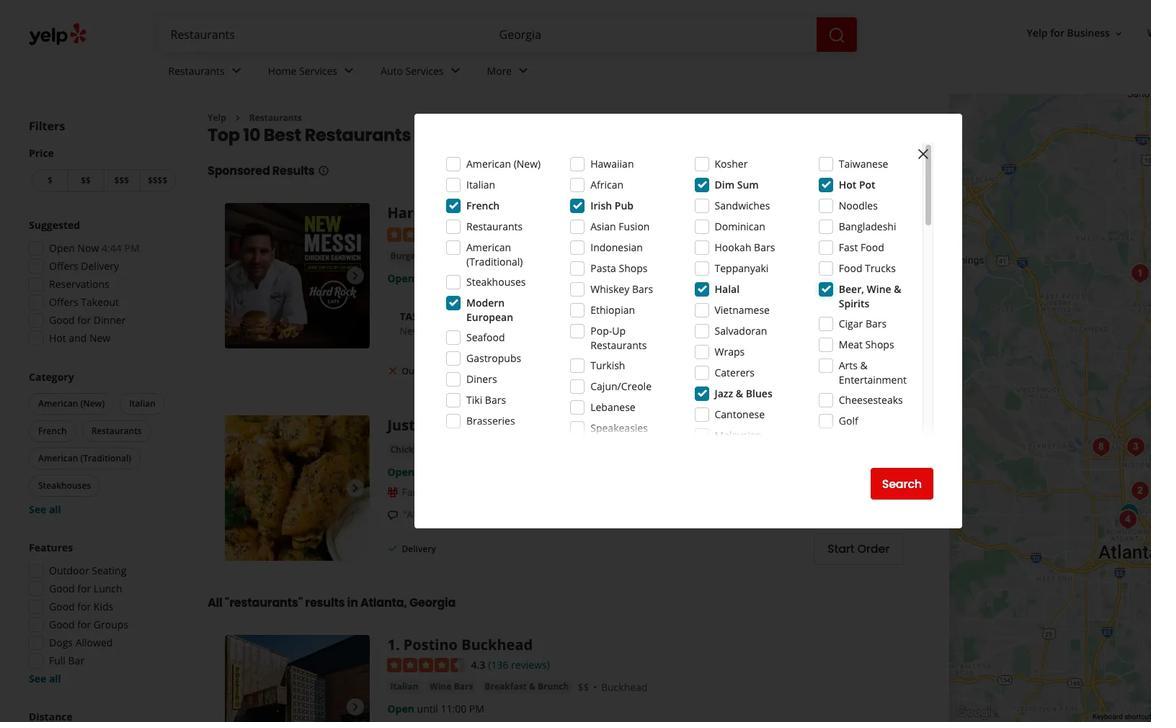 Task type: locate. For each thing, give the bounding box(es) containing it.
1 the from the left
[[584, 508, 600, 522]]

takeout left turkish
[[556, 365, 590, 378]]

10
[[243, 124, 260, 147]]

new inside group
[[89, 332, 110, 345]]

for inside "button"
[[1050, 26, 1065, 40]]

& inside button
[[529, 681, 536, 694]]

pm inside group
[[124, 241, 140, 255]]

for for kids
[[77, 600, 91, 614]]

0 vertical spatial open until 11:00 pm
[[387, 272, 484, 285]]

0 vertical spatial french
[[466, 199, 500, 213]]

trucks
[[865, 262, 896, 275]]

new for taste greatness new messi chicken sandwich read more
[[400, 324, 421, 338]]

2 good from the top
[[49, 582, 75, 596]]

2 11:00 from the top
[[441, 703, 466, 717]]

beer, wine & spirits
[[839, 283, 901, 311]]

american (traditional) button up steakhouses "button"
[[29, 448, 141, 470]]

bars up teppanyaki
[[754, 241, 775, 254]]

bars down pasta shops
[[632, 283, 653, 296]]

slideshow element for hard rock cafe
[[225, 204, 370, 349]]

american (new) button
[[29, 394, 114, 415]]

food up beer, at top
[[839, 262, 862, 275]]

see all button down steakhouses "button"
[[29, 503, 61, 517]]

delivery down open now 4:44 pm
[[81, 259, 119, 273]]

open until 11:00 pm for downtown
[[387, 272, 484, 285]]

bars for wine bars
[[454, 681, 473, 694]]

just wingn image
[[225, 416, 370, 561]]

cigar
[[839, 317, 863, 331]]

hot pot
[[839, 178, 876, 192]]

2 all from the top
[[49, 673, 61, 686]]

restaurants link right 16 chevron right v2 icon
[[249, 112, 302, 124]]

family-owned & operated
[[402, 486, 523, 500]]

see all for features
[[29, 673, 61, 686]]

wings
[[427, 444, 453, 456]]

1 horizontal spatial georgia
[[532, 124, 601, 147]]

3 good from the top
[[49, 600, 75, 614]]

1 vertical spatial hard rock cafe image
[[1115, 500, 1144, 528]]

4 good from the top
[[49, 618, 75, 632]]

new
[[400, 324, 421, 338], [89, 332, 110, 345]]

0 horizontal spatial chicken
[[390, 444, 425, 456]]

american (new) inside search dialog
[[466, 157, 541, 171]]

1 good from the top
[[49, 314, 75, 327]]

restaurants link up yelp "link"
[[157, 52, 256, 94]]

1 horizontal spatial hard rock cafe image
[[1115, 500, 1144, 528]]

see all for category
[[29, 503, 61, 517]]

american inside 'button'
[[38, 398, 78, 410]]

2 services from the left
[[405, 64, 444, 78]]

3 star rating image
[[387, 228, 465, 242]]

american (new) up cafe
[[466, 157, 541, 171]]

shops for meat shops
[[865, 338, 894, 352]]

wing
[[474, 508, 498, 522]]

french up 3.0
[[466, 199, 500, 213]]

1 horizontal spatial french
[[466, 199, 500, 213]]

start order
[[827, 541, 890, 558]]

1 see from the top
[[29, 503, 46, 517]]

wine inside button
[[430, 681, 452, 694]]

0 vertical spatial postino buckhead image
[[1126, 259, 1151, 288]]

1 horizontal spatial delivery
[[402, 543, 436, 556]]

delivery right 16 checkmark v2 image
[[402, 543, 436, 556]]

restaurants inside 'business categories' element
[[168, 64, 225, 78]]

1 slideshow element from the top
[[225, 204, 370, 349]]

american (traditional) down (622
[[466, 241, 523, 269]]

1 vertical spatial until
[[417, 466, 438, 479]]

outdoor inside group
[[49, 564, 89, 578]]

0 vertical spatial yelp
[[1027, 26, 1048, 40]]

(new) inside search dialog
[[514, 157, 541, 171]]

1 horizontal spatial outdoor
[[402, 365, 437, 378]]

yelp for yelp "link"
[[208, 112, 226, 124]]

1 vertical spatial outdoor
[[49, 564, 89, 578]]

chicken down greatness
[[453, 324, 490, 338]]

lunch
[[94, 582, 122, 596]]

1 vertical spatial see all
[[29, 673, 61, 686]]

reviews) up 'breakfast & brunch'
[[511, 659, 550, 672]]

2 see all from the top
[[29, 673, 61, 686]]

2 next image from the top
[[347, 699, 364, 717]]

restaurants
[[168, 64, 225, 78], [249, 112, 302, 124], [305, 124, 411, 147], [466, 220, 523, 234], [591, 339, 647, 352], [91, 425, 142, 438]]

see all button down 'full'
[[29, 673, 61, 686]]

$$$
[[114, 174, 129, 187]]

for left business
[[1050, 26, 1065, 40]]

owned
[[435, 486, 467, 500]]

2 see all button from the top
[[29, 673, 61, 686]]

pm down american (traditional) link
[[469, 272, 484, 285]]

0 vertical spatial previous image
[[231, 480, 248, 497]]

(new) up 3.0 (622 reviews)
[[514, 157, 541, 171]]

0 vertical spatial slideshow element
[[225, 204, 370, 349]]

restaurants up yelp "link"
[[168, 64, 225, 78]]

1 vertical spatial see
[[29, 673, 46, 686]]

fast
[[839, 241, 858, 254]]

delivery up tiki bars
[[496, 365, 530, 378]]

atlanta, up 1
[[360, 595, 407, 612]]

search dialog
[[0, 0, 1151, 723]]

0 vertical spatial american (traditional) button
[[433, 249, 536, 264]]

1 vertical spatial see all button
[[29, 673, 61, 686]]

3 24 chevron down v2 image from the left
[[515, 62, 532, 80]]

1 until from the top
[[417, 272, 438, 285]]

(136 reviews)
[[488, 659, 550, 672]]

1 24 chevron down v2 image from the left
[[228, 62, 245, 80]]

0 vertical spatial delivery
[[81, 259, 119, 273]]

0 vertical spatial food
[[861, 241, 884, 254]]

hot down family-owned & operated
[[455, 508, 472, 522]]

services left 24 chevron down v2 image
[[299, 64, 337, 78]]

0 horizontal spatial italian button
[[120, 394, 165, 415]]

1 horizontal spatial in
[[697, 508, 706, 522]]

best down owned
[[432, 508, 452, 522]]

0 horizontal spatial french
[[38, 425, 67, 438]]

& down trucks at the top right of the page
[[894, 283, 901, 296]]

1 vertical spatial best
[[432, 508, 452, 522]]

& for jazz & blues
[[736, 387, 743, 401]]

american (new) down category
[[38, 398, 105, 410]]

1 vertical spatial hot
[[49, 332, 66, 345]]

yelp
[[1027, 26, 1048, 40], [208, 112, 226, 124]]

good up dogs
[[49, 618, 75, 632]]

business categories element
[[157, 52, 1151, 94]]

bars inside button
[[454, 681, 473, 694]]

up
[[612, 324, 626, 338]]

0 vertical spatial italian
[[466, 178, 495, 192]]

(traditional) down (622
[[466, 255, 523, 269]]

& right owned
[[470, 486, 477, 500]]

the right up
[[584, 508, 600, 522]]

1 vertical spatial reviews)
[[511, 659, 550, 672]]

hawaiian
[[591, 157, 634, 171]]

0 horizontal spatial services
[[299, 64, 337, 78]]

outdoor seating
[[402, 365, 470, 378]]

see all button for features
[[29, 673, 61, 686]]

2 until from the top
[[417, 466, 438, 479]]

bars for whiskey bars
[[632, 283, 653, 296]]

irish pub
[[591, 199, 634, 213]]

american (traditional) link
[[433, 249, 536, 264]]

1 horizontal spatial wine
[[867, 283, 891, 296]]

1 horizontal spatial services
[[405, 64, 444, 78]]

atlanta, right near
[[459, 124, 529, 147]]

16 chevron right v2 image
[[232, 112, 244, 124]]

food down bangladeshi
[[861, 241, 884, 254]]

0 vertical spatial best
[[264, 124, 301, 147]]

pm for the leftmost hard rock cafe image
[[469, 272, 484, 285]]

group containing suggested
[[25, 218, 179, 350]]

2 vertical spatial group
[[25, 541, 179, 687]]

11:00 for downtown
[[441, 272, 466, 285]]

hookah
[[715, 241, 751, 254]]

restaurants down the american (new) 'button'
[[91, 425, 142, 438]]

1 vertical spatial yelp
[[208, 112, 226, 124]]

& right the arts
[[860, 359, 868, 373]]

0 vertical spatial (new)
[[514, 157, 541, 171]]

buckhead up (136
[[461, 635, 533, 655]]

& right jazz
[[736, 387, 743, 401]]

hard rock cafe link
[[387, 204, 497, 223]]

seafood
[[466, 331, 505, 345]]

next image
[[347, 480, 364, 497], [347, 699, 364, 717]]

wine down trucks at the top right of the page
[[867, 283, 891, 296]]

1 vertical spatial in
[[347, 595, 358, 612]]

bars right tiki
[[485, 394, 506, 407]]

2 vertical spatial hot
[[455, 508, 472, 522]]

0 vertical spatial outdoor
[[402, 365, 437, 378]]

reviews) right (622
[[511, 227, 550, 240]]

postino buckhead image
[[1126, 259, 1151, 288], [225, 635, 370, 723]]

shops up whiskey bars at the top of the page
[[619, 262, 648, 275]]

italian button down 4.3 star rating image
[[387, 681, 421, 695]]

pm down the wine bars button
[[469, 703, 484, 717]]

for down the offers takeout
[[77, 314, 91, 327]]

in
[[697, 508, 706, 522], [347, 595, 358, 612]]

2 24 chevron down v2 image from the left
[[447, 62, 464, 80]]

see all down 'full'
[[29, 673, 61, 686]]

& for breakfast & brunch
[[529, 681, 536, 694]]

0 vertical spatial takeout
[[81, 296, 119, 309]]

0 vertical spatial reviews)
[[511, 227, 550, 240]]

outdoor right 16 close v2 image
[[402, 365, 437, 378]]

in right wingz
[[697, 508, 706, 522]]

24 chevron down v2 image left home
[[228, 62, 245, 80]]

$
[[48, 174, 52, 187]]

1 vertical spatial previous image
[[231, 699, 248, 717]]

(new) inside 'button'
[[80, 398, 105, 410]]

yelp left business
[[1027, 26, 1048, 40]]

1 horizontal spatial steakhouses
[[466, 275, 526, 289]]

good for good for groups
[[49, 618, 75, 632]]

0 horizontal spatial american (traditional) button
[[29, 448, 141, 470]]

(traditional) inside search dialog
[[466, 255, 523, 269]]

& inside arts & entertainment
[[860, 359, 868, 373]]

teppanyaki
[[715, 262, 769, 275]]

1 11:00 from the top
[[441, 272, 466, 285]]

next image for open until 11:00 pm
[[347, 699, 364, 717]]

1 offers from the top
[[49, 259, 78, 273]]

0 horizontal spatial steakhouses
[[38, 480, 91, 492]]

1 services from the left
[[299, 64, 337, 78]]

2 open until 11:00 pm from the top
[[387, 703, 484, 717]]

shops
[[619, 262, 648, 275], [865, 338, 894, 352]]

1 vertical spatial next image
[[347, 699, 364, 717]]

yelp left 16 chevron right v2 icon
[[208, 112, 226, 124]]

best
[[264, 124, 301, 147], [432, 508, 452, 522]]

1 open until 11:00 pm from the top
[[387, 272, 484, 285]]

map region
[[786, 61, 1151, 723]]

0 vertical spatial until
[[417, 272, 438, 285]]

all for category
[[49, 503, 61, 517]]

0 horizontal spatial 24 chevron down v2 image
[[228, 62, 245, 80]]

1 horizontal spatial american (new)
[[466, 157, 541, 171]]

1 horizontal spatial (new)
[[514, 157, 541, 171]]

turkish
[[591, 359, 625, 373]]

shops down cigar bars
[[865, 338, 894, 352]]

takeout up 'dinner'
[[81, 296, 119, 309]]

reservations
[[49, 278, 109, 291]]

pm right 4:44
[[124, 241, 140, 255]]

2 slideshow element from the top
[[225, 416, 370, 561]]

open until 9:00 pm
[[387, 466, 479, 479]]

group containing category
[[26, 370, 179, 518]]

2 previous image from the top
[[231, 699, 248, 717]]

0 vertical spatial next image
[[347, 480, 364, 497]]

1 horizontal spatial buckhead
[[601, 681, 648, 695]]

1 previous image from the top
[[231, 480, 248, 497]]

slideshow element for just wingn
[[225, 416, 370, 561]]

the left city" at the right
[[708, 508, 724, 522]]

0 vertical spatial chicken
[[453, 324, 490, 338]]

11:00 down wine bars link
[[441, 703, 466, 717]]

1 vertical spatial steakhouses
[[38, 480, 91, 492]]

(traditional) for the bottommost american (traditional) button
[[80, 453, 131, 465]]

good up good for kids at bottom left
[[49, 582, 75, 596]]

open until 11:00 pm down the wine bars button
[[387, 703, 484, 717]]

pm for just wingn 'image'
[[463, 466, 479, 479]]

good for kids
[[49, 600, 113, 614]]

open
[[49, 241, 75, 255], [387, 272, 414, 285], [387, 466, 414, 479], [387, 703, 414, 717]]

open down italian link
[[387, 703, 414, 717]]

2 horizontal spatial delivery
[[496, 365, 530, 378]]

italian button
[[120, 394, 165, 415], [387, 681, 421, 695]]

buckhead right brunch
[[601, 681, 648, 695]]

restaurants down up
[[591, 339, 647, 352]]

good for good for dinner
[[49, 314, 75, 327]]

italian
[[466, 178, 495, 192], [129, 398, 156, 410], [390, 681, 418, 694]]

0 vertical spatial 11:00
[[441, 272, 466, 285]]

steakhouses button
[[29, 476, 100, 497]]

until for wingn
[[417, 466, 438, 479]]

seating
[[439, 365, 470, 378]]

steakhouses up the modern
[[466, 275, 526, 289]]

hot left "pot"
[[839, 178, 857, 192]]

16 speech v2 image
[[387, 510, 399, 522]]

for for dinner
[[77, 314, 91, 327]]

1
[[387, 635, 396, 655]]

24 chevron down v2 image for auto services
[[447, 62, 464, 80]]

georgia
[[532, 124, 601, 147], [409, 595, 456, 612]]

0 vertical spatial buckhead
[[461, 635, 533, 655]]

american (traditional) up steakhouses "button"
[[38, 453, 131, 465]]

1 vertical spatial italian button
[[387, 681, 421, 695]]

good for groups
[[49, 618, 128, 632]]

georgia up hawaiian
[[532, 124, 601, 147]]

see all down steakhouses "button"
[[29, 503, 61, 517]]

top 10 best restaurants near atlanta, georgia
[[208, 124, 601, 147]]

restaurants right 16 chevron right v2 icon
[[249, 112, 302, 124]]

4.3 link
[[471, 657, 485, 673]]

0 horizontal spatial delivery
[[81, 259, 119, 273]]

pop-up restaurants
[[591, 324, 647, 352]]

italian button up restaurants button
[[120, 394, 165, 415]]

italian down 4.3 star rating image
[[390, 681, 418, 694]]

wine bars button
[[427, 681, 476, 695]]

0 vertical spatial $$
[[81, 174, 91, 187]]

american (traditional) button
[[433, 249, 536, 264], [29, 448, 141, 470]]

1 vertical spatial italian
[[129, 398, 156, 410]]

good for good for lunch
[[49, 582, 75, 596]]

$$ right brunch
[[578, 681, 589, 695]]

restaurants up american (traditional) link
[[466, 220, 523, 234]]

16 info v2 image
[[318, 165, 329, 177]]

1 horizontal spatial $$
[[578, 681, 589, 695]]

breakfast
[[485, 681, 527, 694]]

0 vertical spatial hard rock cafe image
[[225, 204, 370, 349]]

african
[[591, 178, 624, 192]]

american (traditional) button down 3.0
[[433, 249, 536, 264]]

0 vertical spatial all
[[49, 503, 61, 517]]

chicken inside button
[[390, 444, 425, 456]]

24 chevron down v2 image inside 'auto services' link
[[447, 62, 464, 80]]

features
[[29, 541, 73, 555]]

24 chevron down v2 image inside "more" link
[[515, 62, 532, 80]]

2 horizontal spatial 24 chevron down v2 image
[[515, 62, 532, 80]]

1 vertical spatial delivery
[[496, 365, 530, 378]]

asian
[[591, 220, 616, 234]]

2 vertical spatial slideshow element
[[225, 635, 370, 723]]

in right results
[[347, 595, 358, 612]]

1 vertical spatial georgia
[[409, 595, 456, 612]]

0 horizontal spatial best
[[264, 124, 301, 147]]

previous image
[[231, 480, 248, 497], [231, 699, 248, 717]]

0 horizontal spatial atlanta,
[[360, 595, 407, 612]]

24 chevron down v2 image
[[228, 62, 245, 80], [447, 62, 464, 80], [515, 62, 532, 80]]

None search field
[[159, 17, 860, 52]]

2 offers from the top
[[49, 296, 78, 309]]

takeout inside group
[[81, 296, 119, 309]]

group
[[25, 218, 179, 350], [26, 370, 179, 518], [25, 541, 179, 687]]

0 horizontal spatial in
[[347, 595, 358, 612]]

1 all from the top
[[49, 503, 61, 517]]

until down burgers "link"
[[417, 272, 438, 285]]

previous image for open until 9:00 pm
[[231, 480, 248, 497]]

open up 16 family owned v2 icon
[[387, 466, 414, 479]]

hot inside search dialog
[[839, 178, 857, 192]]

0 vertical spatial see all
[[29, 503, 61, 517]]

$$$ button
[[103, 169, 139, 192]]

french inside search dialog
[[466, 199, 500, 213]]

georgia up "postino" on the left of page
[[409, 595, 456, 612]]

american (traditional) inside group
[[38, 453, 131, 465]]

spirits
[[839, 297, 870, 311]]

new down 'dinner'
[[89, 332, 110, 345]]

1 vertical spatial french
[[38, 425, 67, 438]]

user actions element
[[1015, 20, 1151, 49]]

hookah bars
[[715, 241, 775, 254]]

$$$$
[[148, 174, 167, 187]]

1 see all button from the top
[[29, 503, 61, 517]]

open until 11:00 pm down burgers button
[[387, 272, 484, 285]]

1 horizontal spatial atlanta,
[[459, 124, 529, 147]]

24 chevron down v2 image right auto services
[[447, 62, 464, 80]]

1 vertical spatial group
[[26, 370, 179, 518]]

& left brunch
[[529, 681, 536, 694]]

1 vertical spatial open until 11:00 pm
[[387, 703, 484, 717]]

services for home services
[[299, 64, 337, 78]]

1 see all from the top
[[29, 503, 61, 517]]

chicken wings link
[[387, 443, 456, 458]]

0 vertical spatial group
[[25, 218, 179, 350]]

1 horizontal spatial postino buckhead image
[[1126, 259, 1151, 288]]

until down italian link
[[417, 703, 438, 717]]

american (new)
[[466, 157, 541, 171], [38, 398, 105, 410]]

bars down 4.3
[[454, 681, 473, 694]]

yelp inside "button"
[[1027, 26, 1048, 40]]

italian inside search dialog
[[466, 178, 495, 192]]

messi
[[423, 324, 450, 338]]

search button
[[870, 469, 933, 500]]

italian link
[[387, 681, 421, 695]]

1 next image from the top
[[347, 480, 364, 497]]

tiki bars
[[466, 394, 506, 407]]

offers for offers takeout
[[49, 296, 78, 309]]

wine bars link
[[427, 681, 476, 695]]

new inside taste greatness new messi chicken sandwich read more
[[400, 324, 421, 338]]

0 horizontal spatial takeout
[[81, 296, 119, 309]]

sponsored results
[[208, 163, 315, 180]]

outdoor up good for lunch
[[49, 564, 89, 578]]

pasta shops
[[591, 262, 648, 275]]

1 horizontal spatial the
[[708, 508, 724, 522]]

chicken wings
[[390, 444, 453, 456]]

0 vertical spatial see all button
[[29, 503, 61, 517]]

0 horizontal spatial (new)
[[80, 398, 105, 410]]

outdoor seating
[[49, 564, 126, 578]]

for down good for kids at bottom left
[[77, 618, 91, 632]]

0 vertical spatial hot
[[839, 178, 857, 192]]

0 horizontal spatial wine
[[430, 681, 452, 694]]

new down taste
[[400, 324, 421, 338]]

cantonese
[[715, 408, 765, 422]]

meat shops
[[839, 338, 894, 352]]

american down category
[[38, 398, 78, 410]]

hot left and
[[49, 332, 66, 345]]

16 close v2 image
[[387, 365, 399, 377]]

(traditional) inside group
[[80, 453, 131, 465]]

good for lunch
[[49, 582, 122, 596]]

&
[[894, 283, 901, 296], [860, 359, 868, 373], [736, 387, 743, 401], [470, 486, 477, 500], [529, 681, 536, 694]]

hot for hot pot
[[839, 178, 857, 192]]

0 vertical spatial shops
[[619, 262, 648, 275]]

(136
[[488, 659, 509, 672]]

keyboard
[[1093, 714, 1123, 722]]

hard rock cafe image
[[225, 204, 370, 349], [1115, 500, 1144, 528]]

steakhouses down the french button
[[38, 480, 91, 492]]

1 vertical spatial chicken
[[390, 444, 425, 456]]

kosher
[[715, 157, 748, 171]]

american down 3.0
[[435, 250, 477, 262]]

until up the family-
[[417, 466, 438, 479]]

pm right 9:00
[[463, 466, 479, 479]]

group containing features
[[25, 541, 179, 687]]

french down the american (new) 'button'
[[38, 425, 67, 438]]

gastropubs
[[466, 352, 521, 365]]

yelp for business button
[[1021, 21, 1130, 46]]

wine down 4.3 star rating image
[[430, 681, 452, 694]]

for up good for kids at bottom left
[[77, 582, 91, 596]]

$$$$ button
[[139, 169, 176, 192]]

bars for hookah bars
[[754, 241, 775, 254]]

offers up reservations
[[49, 259, 78, 273]]

open down burgers button
[[387, 272, 414, 285]]

modern
[[466, 296, 505, 310]]

2 see from the top
[[29, 673, 46, 686]]

0 vertical spatial american (new)
[[466, 157, 541, 171]]

hot for hot and new
[[49, 332, 66, 345]]

1 horizontal spatial new
[[400, 324, 421, 338]]

0 horizontal spatial american (new)
[[38, 398, 105, 410]]

greatness
[[432, 310, 490, 324]]

good up and
[[49, 314, 75, 327]]

1 vertical spatial wine
[[430, 681, 452, 694]]

city"
[[726, 508, 746, 522]]

slideshow element
[[225, 204, 370, 349], [225, 416, 370, 561], [225, 635, 370, 723]]

chicken down just
[[390, 444, 425, 456]]

(traditional) down 3.0 (622 reviews)
[[479, 250, 533, 262]]

all down steakhouses "button"
[[49, 503, 61, 517]]

1 horizontal spatial shops
[[865, 338, 894, 352]]

0 horizontal spatial hard rock cafe image
[[225, 204, 370, 349]]



Task type: describe. For each thing, give the bounding box(es) containing it.
11:00 for $$
[[441, 703, 466, 717]]

and
[[69, 332, 87, 345]]

brunch
[[538, 681, 569, 694]]

arts
[[839, 359, 858, 373]]

dinner
[[94, 314, 126, 327]]

cigar bars
[[839, 317, 887, 331]]

bars for tiki bars
[[485, 394, 506, 407]]

16 chevron down v2 image
[[1113, 28, 1124, 39]]

diners
[[466, 373, 497, 386]]

0 horizontal spatial buckhead
[[461, 635, 533, 655]]

2 vertical spatial delivery
[[402, 543, 436, 556]]

operated
[[480, 486, 523, 500]]

pm for leftmost postino buckhead image
[[469, 703, 484, 717]]

top
[[208, 124, 240, 147]]

0 vertical spatial georgia
[[532, 124, 601, 147]]

breakfast & brunch button
[[482, 681, 572, 695]]

good for dinner
[[49, 314, 126, 327]]

2 the from the left
[[708, 508, 724, 522]]

24 chevron down v2 image for more
[[515, 62, 532, 80]]

start order link
[[814, 534, 903, 566]]

pop-
[[591, 324, 612, 338]]

jazz
[[715, 387, 733, 401]]

1 vertical spatial restaurants link
[[249, 112, 302, 124]]

outdoor for outdoor seating
[[402, 365, 437, 378]]

american (traditional) down 3.0
[[435, 250, 533, 262]]

0 horizontal spatial georgia
[[409, 595, 456, 612]]

0 horizontal spatial italian
[[129, 398, 156, 410]]

bangladeshi
[[839, 220, 896, 234]]

auto services link
[[369, 52, 475, 94]]

0 vertical spatial italian button
[[120, 394, 165, 415]]

see for features
[[29, 673, 46, 686]]

south city kitchen midtown image
[[1121, 433, 1150, 462]]

0 vertical spatial in
[[697, 508, 706, 522]]

poor calvin's image
[[1126, 477, 1151, 506]]

3 until from the top
[[417, 703, 438, 717]]

see for category
[[29, 503, 46, 517]]

french inside button
[[38, 425, 67, 438]]

vanity restaurant and bar image
[[1113, 506, 1142, 535]]

& inside beer, wine & spirits
[[894, 283, 901, 296]]

taiwanese
[[839, 157, 888, 171]]

1 vertical spatial buckhead
[[601, 681, 648, 695]]

shops for pasta shops
[[619, 262, 648, 275]]

more
[[487, 64, 512, 78]]

1 horizontal spatial american (traditional) button
[[433, 249, 536, 264]]

previous image
[[231, 268, 248, 285]]

lebanese
[[591, 401, 636, 414]]

sum
[[737, 178, 759, 192]]

1 horizontal spatial takeout
[[556, 365, 590, 378]]

16 checkmark v2 image
[[387, 543, 399, 555]]

entertainment
[[839, 373, 907, 387]]

hard rock cafe
[[387, 204, 497, 223]]

1 horizontal spatial hot
[[455, 508, 472, 522]]

steakhouses inside steakhouses "button"
[[38, 480, 91, 492]]

services for auto services
[[405, 64, 444, 78]]

yelp link
[[208, 112, 226, 124]]

postino
[[404, 635, 458, 655]]

beer,
[[839, 283, 864, 296]]

pub
[[615, 199, 634, 213]]

american down the french button
[[38, 453, 78, 465]]

cafe
[[465, 204, 497, 223]]

sauceys
[[602, 508, 640, 522]]

& for arts & entertainment
[[860, 359, 868, 373]]

for for groups
[[77, 618, 91, 632]]

pelicana chicken image
[[1087, 433, 1115, 462]]

now
[[78, 241, 99, 255]]

next image
[[347, 268, 364, 285]]

american (traditional) inside search dialog
[[466, 241, 523, 269]]

3 slideshow element from the top
[[225, 635, 370, 723]]

1 horizontal spatial italian button
[[387, 681, 421, 695]]

caterers
[[715, 366, 755, 380]]

whiskey
[[591, 283, 629, 296]]

restaurants up '16 info v2' icon
[[305, 124, 411, 147]]

hard
[[387, 204, 423, 223]]

16 family owned v2 image
[[387, 487, 399, 499]]

9:00
[[441, 466, 461, 479]]

ethiopian
[[591, 303, 635, 317]]

1 vertical spatial atlanta,
[[360, 595, 407, 612]]

4.3 star rating image
[[387, 659, 465, 673]]

seating
[[92, 564, 126, 578]]

previous image for open until 11:00 pm
[[231, 699, 248, 717]]

new for hot and new
[[89, 332, 110, 345]]

"atll's best hot wing truck. serving up the sauceys hott wingz in the city"
[[403, 508, 746, 522]]

steakhouses inside search dialog
[[466, 275, 526, 289]]

price group
[[29, 146, 179, 195]]

blues
[[746, 387, 773, 401]]

american (new) inside 'button'
[[38, 398, 105, 410]]

wine inside beer, wine & spirits
[[867, 283, 891, 296]]

offers takeout
[[49, 296, 119, 309]]

pasta
[[591, 262, 616, 275]]

wingn
[[419, 416, 467, 436]]

3.0 (622 reviews)
[[471, 227, 550, 240]]

outdoor for outdoor seating
[[49, 564, 89, 578]]

auto
[[381, 64, 403, 78]]

open down the suggested
[[49, 241, 75, 255]]

dominican
[[715, 220, 765, 234]]

until for rock
[[417, 272, 438, 285]]

0 horizontal spatial postino buckhead image
[[225, 635, 370, 723]]

see all button for category
[[29, 503, 61, 517]]

$$ inside $$ button
[[81, 174, 91, 187]]

american down (622
[[466, 241, 511, 254]]

start
[[827, 541, 855, 558]]

24 chevron down v2 image
[[340, 62, 358, 80]]

french button
[[29, 421, 76, 443]]

burgers
[[390, 250, 424, 262]]

for for business
[[1050, 26, 1065, 40]]

more link
[[475, 52, 544, 94]]

just wingn link
[[387, 416, 467, 436]]

cheesesteaks
[[839, 394, 903, 407]]

filters
[[29, 118, 65, 134]]

delivery inside group
[[81, 259, 119, 273]]

all for features
[[49, 673, 61, 686]]

dogs
[[49, 636, 73, 650]]

results
[[272, 163, 315, 180]]

for for lunch
[[77, 582, 91, 596]]

search image
[[828, 26, 845, 44]]

hot and new
[[49, 332, 110, 345]]

taste
[[400, 310, 430, 324]]

read
[[543, 324, 568, 338]]

(136 reviews) link
[[488, 657, 550, 673]]

24 chevron down v2 image for restaurants
[[228, 62, 245, 80]]

open until 11:00 pm for $$
[[387, 703, 484, 717]]

1 vertical spatial food
[[839, 262, 862, 275]]

1 vertical spatial $$
[[578, 681, 589, 695]]

family-
[[402, 486, 435, 500]]

bar
[[68, 654, 84, 668]]

sponsored
[[208, 163, 270, 180]]

yelp for yelp for business
[[1027, 26, 1048, 40]]

more
[[570, 324, 596, 338]]

malaysian
[[715, 429, 762, 443]]

american up cafe
[[466, 157, 511, 171]]

(traditional) for rightmost american (traditional) button
[[479, 250, 533, 262]]

home
[[268, 64, 297, 78]]

full
[[49, 654, 66, 668]]

bars for cigar bars
[[866, 317, 887, 331]]

indonesian
[[591, 241, 643, 254]]

offers delivery
[[49, 259, 119, 273]]

0 vertical spatial restaurants link
[[157, 52, 256, 94]]

home services link
[[256, 52, 369, 94]]

1 vertical spatial american (traditional) button
[[29, 448, 141, 470]]

google image
[[953, 704, 1001, 723]]

good for good for kids
[[49, 600, 75, 614]]

italian inside italian link
[[390, 681, 418, 694]]

dogs allowed
[[49, 636, 113, 650]]

results
[[305, 595, 345, 612]]

offers for offers delivery
[[49, 259, 78, 273]]

modern european
[[466, 296, 513, 324]]

next image for open until 9:00 pm
[[347, 480, 364, 497]]

chicken inside taste greatness new messi chicken sandwich read more
[[453, 324, 490, 338]]

cajun/creole
[[591, 380, 652, 394]]

sandwiches
[[715, 199, 770, 213]]

vietnamese
[[715, 303, 770, 317]]

restaurants inside button
[[91, 425, 142, 438]]

close image
[[915, 145, 932, 163]]

pot
[[859, 178, 876, 192]]



Task type: vqa. For each thing, say whether or not it's contained in the screenshot.
Write a Review "Link"
no



